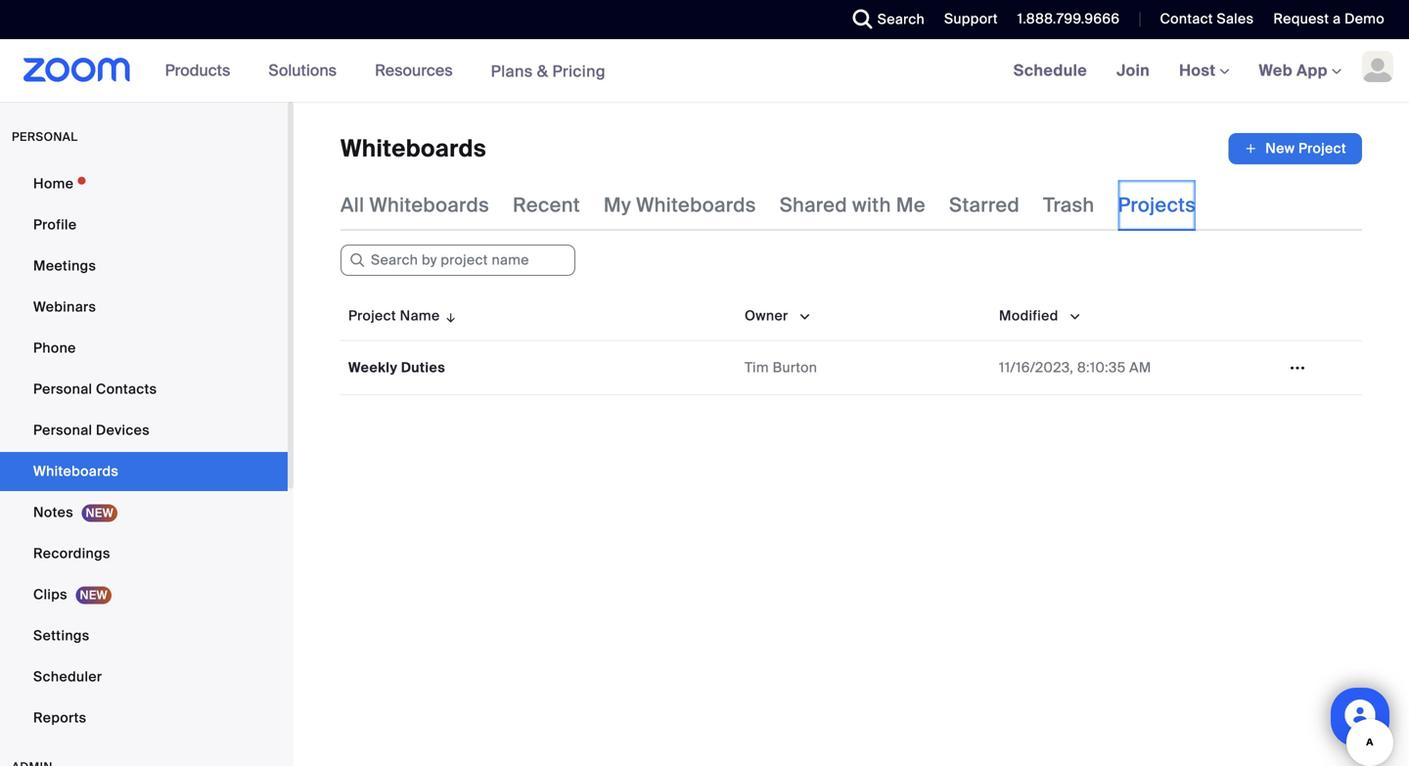 Task type: vqa. For each thing, say whether or not it's contained in the screenshot.
the Fun Fact inside Fun Fact 'application'
no



Task type: locate. For each thing, give the bounding box(es) containing it.
join
[[1117, 60, 1150, 81]]

recordings link
[[0, 535, 288, 574]]

project right the new
[[1299, 140, 1347, 158]]

contact sales link
[[1146, 0, 1259, 39], [1161, 10, 1254, 28]]

schedule
[[1014, 60, 1088, 81]]

weekly duties
[[349, 359, 445, 377]]

profile picture image
[[1363, 51, 1394, 82]]

project inside button
[[1299, 140, 1347, 158]]

my
[[604, 193, 632, 218]]

solutions button
[[269, 39, 346, 102]]

application containing project name
[[341, 292, 1363, 396]]

0 vertical spatial project
[[1299, 140, 1347, 158]]

add image
[[1245, 139, 1258, 159]]

resources
[[375, 60, 453, 81]]

&
[[537, 61, 549, 82]]

whiteboards up all whiteboards
[[341, 134, 487, 164]]

project left name
[[349, 307, 396, 325]]

whiteboards down personal devices
[[33, 463, 119, 481]]

whiteboards link
[[0, 452, 288, 491]]

me
[[897, 193, 926, 218]]

am
[[1130, 359, 1152, 377]]

personal
[[12, 129, 78, 144]]

1 horizontal spatial project
[[1299, 140, 1347, 158]]

banner
[[0, 39, 1410, 103]]

scheduler
[[33, 668, 102, 686]]

new project button
[[1229, 133, 1363, 164]]

settings
[[33, 627, 90, 645]]

host
[[1180, 60, 1220, 81]]

11/16/2023,
[[1000, 359, 1074, 377]]

1.888.799.9666 button
[[1003, 0, 1125, 39], [1018, 10, 1120, 28]]

whiteboards
[[341, 134, 487, 164], [370, 193, 490, 218], [637, 193, 756, 218], [33, 463, 119, 481]]

shared with me
[[780, 193, 926, 218]]

whiteboards inside "application"
[[341, 134, 487, 164]]

web app button
[[1260, 60, 1342, 81]]

project
[[1299, 140, 1347, 158], [349, 307, 396, 325]]

1 vertical spatial personal
[[33, 421, 92, 440]]

notes link
[[0, 493, 288, 533]]

weekly
[[349, 359, 398, 377]]

personal
[[33, 380, 92, 398], [33, 421, 92, 440]]

personal devices
[[33, 421, 150, 440]]

personal for personal contacts
[[33, 380, 92, 398]]

personal menu menu
[[0, 164, 288, 740]]

home
[[33, 175, 74, 193]]

0 vertical spatial personal
[[33, 380, 92, 398]]

reports
[[33, 709, 87, 727]]

notes
[[33, 504, 73, 522]]

profile
[[33, 216, 77, 234]]

modified
[[1000, 307, 1059, 325]]

web app
[[1260, 60, 1328, 81]]

host button
[[1180, 60, 1230, 81]]

join link
[[1102, 39, 1165, 102]]

personal down phone
[[33, 380, 92, 398]]

plans & pricing link
[[491, 61, 606, 82], [491, 61, 606, 82]]

1 personal from the top
[[33, 380, 92, 398]]

application
[[341, 292, 1363, 396]]

my whiteboards
[[604, 193, 756, 218]]

Search text field
[[341, 245, 576, 276]]

home link
[[0, 164, 288, 204]]

all
[[341, 193, 365, 218]]

1.888.799.9666 button up schedule link
[[1018, 10, 1120, 28]]

whiteboards inside "link"
[[33, 463, 119, 481]]

products
[[165, 60, 230, 81]]

shared
[[780, 193, 848, 218]]

clips link
[[0, 576, 288, 615]]

arrow down image
[[440, 304, 458, 328]]

phone
[[33, 339, 76, 357]]

new
[[1266, 140, 1296, 158]]

pricing
[[553, 61, 606, 82]]

devices
[[96, 421, 150, 440]]

personal down personal contacts
[[33, 421, 92, 440]]

starred
[[950, 193, 1020, 218]]

support link
[[930, 0, 1003, 39], [945, 10, 998, 28]]

2 personal from the top
[[33, 421, 92, 440]]

1 vertical spatial project
[[349, 307, 396, 325]]

burton
[[773, 359, 818, 377]]

request
[[1274, 10, 1330, 28]]

contact sales
[[1161, 10, 1254, 28]]

request a demo link
[[1259, 0, 1410, 39], [1274, 10, 1385, 28]]

request a demo
[[1274, 10, 1385, 28]]

personal devices link
[[0, 411, 288, 450]]



Task type: describe. For each thing, give the bounding box(es) containing it.
zoom logo image
[[23, 58, 131, 82]]

meetings link
[[0, 247, 288, 286]]

meetings navigation
[[999, 39, 1410, 103]]

phone link
[[0, 329, 288, 368]]

meetings
[[33, 257, 96, 275]]

product information navigation
[[150, 39, 621, 103]]

whiteboards right my
[[637, 193, 756, 218]]

with
[[853, 193, 892, 218]]

schedule link
[[999, 39, 1102, 102]]

demo
[[1345, 10, 1385, 28]]

resources button
[[375, 39, 462, 102]]

all whiteboards
[[341, 193, 490, 218]]

projects
[[1119, 193, 1197, 218]]

tim burton
[[745, 359, 818, 377]]

whiteboards application
[[341, 133, 1363, 164]]

project name
[[349, 307, 440, 325]]

new project
[[1266, 140, 1347, 158]]

scheduler link
[[0, 658, 288, 697]]

tabs of all whiteboard page tab list
[[341, 180, 1197, 231]]

name
[[400, 307, 440, 325]]

recordings
[[33, 545, 110, 563]]

trash
[[1044, 193, 1095, 218]]

1.888.799.9666
[[1018, 10, 1120, 28]]

recent
[[513, 193, 580, 218]]

duties
[[401, 359, 445, 377]]

edit project image
[[1283, 359, 1314, 377]]

11/16/2023, 8:10:35 am
[[1000, 359, 1152, 377]]

personal for personal devices
[[33, 421, 92, 440]]

personal contacts link
[[0, 370, 288, 409]]

settings link
[[0, 617, 288, 656]]

plans & pricing
[[491, 61, 606, 82]]

8:10:35
[[1078, 359, 1126, 377]]

products button
[[165, 39, 239, 102]]

sales
[[1217, 10, 1254, 28]]

contacts
[[96, 380, 157, 398]]

1.888.799.9666 button up schedule
[[1003, 0, 1125, 39]]

search
[[878, 10, 925, 28]]

web
[[1260, 60, 1293, 81]]

reports link
[[0, 699, 288, 738]]

support
[[945, 10, 998, 28]]

banner containing products
[[0, 39, 1410, 103]]

contact
[[1161, 10, 1214, 28]]

plans
[[491, 61, 533, 82]]

personal contacts
[[33, 380, 157, 398]]

tim
[[745, 359, 769, 377]]

webinars link
[[0, 288, 288, 327]]

solutions
[[269, 60, 337, 81]]

owner
[[745, 307, 789, 325]]

webinars
[[33, 298, 96, 316]]

whiteboards up search text box
[[370, 193, 490, 218]]

app
[[1297, 60, 1328, 81]]

a
[[1334, 10, 1342, 28]]

search button
[[839, 0, 930, 39]]

0 horizontal spatial project
[[349, 307, 396, 325]]

profile link
[[0, 206, 288, 245]]

clips
[[33, 586, 67, 604]]



